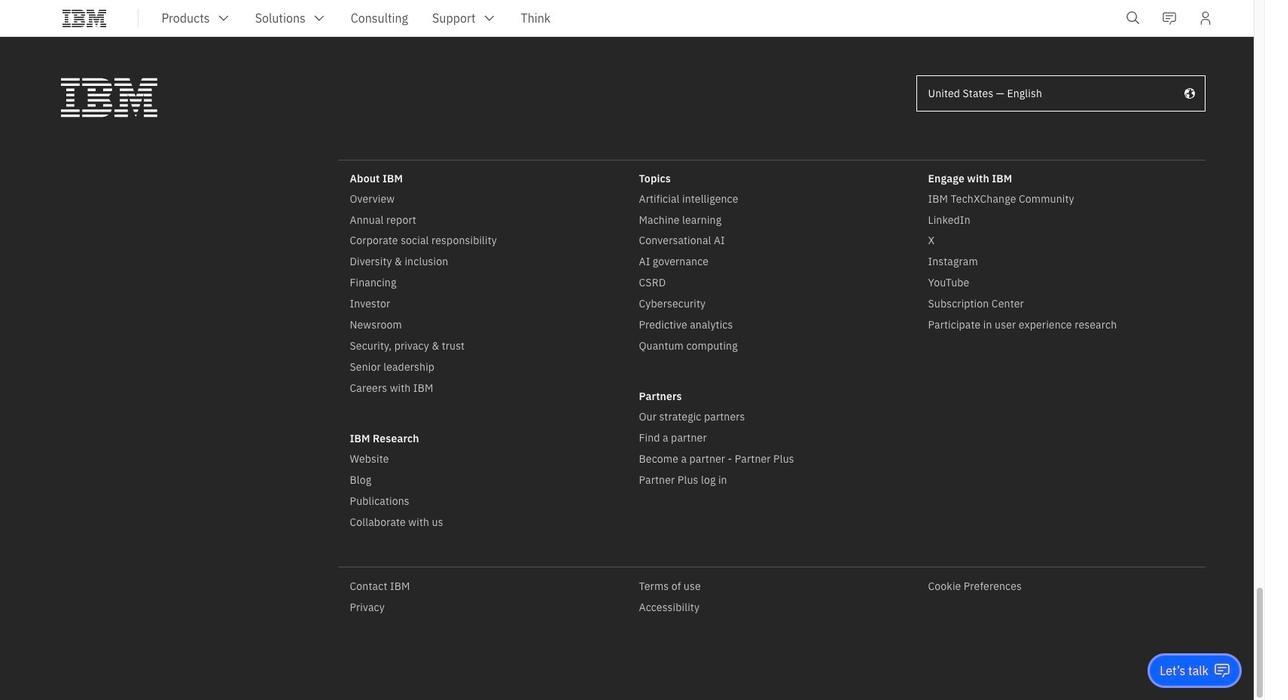Task type: describe. For each thing, give the bounding box(es) containing it.
contact us region
[[1149, 653, 1243, 688]]

let's talk element
[[1161, 662, 1209, 679]]



Task type: vqa. For each thing, say whether or not it's contained in the screenshot.
Contact Us region
yes



